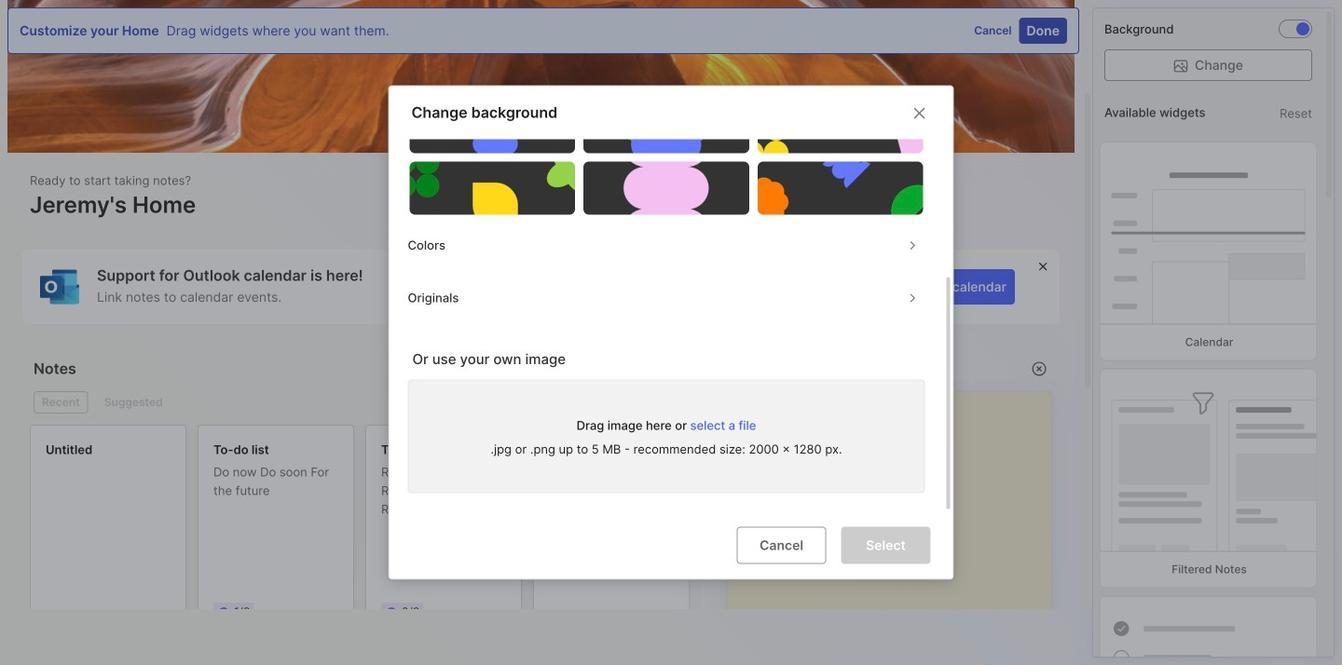 Task type: describe. For each thing, give the bounding box(es) containing it.
edit widget title image
[[833, 360, 852, 379]]

close image
[[909, 102, 931, 125]]



Task type: vqa. For each thing, say whether or not it's contained in the screenshot.
tree within main Element
no



